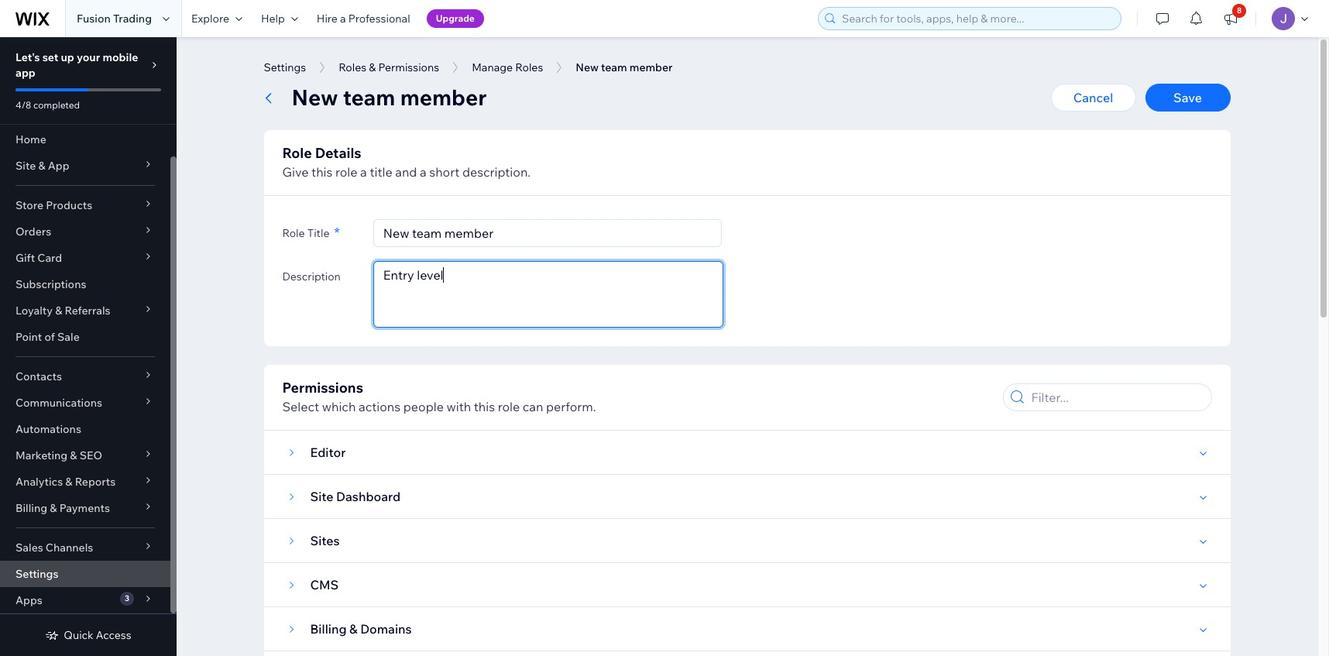 Task type: describe. For each thing, give the bounding box(es) containing it.
site for site & app
[[15, 159, 36, 173]]

communications
[[15, 396, 102, 410]]

automations link
[[0, 416, 170, 442]]

actions
[[359, 399, 401, 415]]

let's set up your mobile app
[[15, 50, 138, 80]]

orders
[[15, 225, 51, 239]]

team inside new team member button
[[601, 60, 627, 74]]

orders button
[[0, 218, 170, 245]]

save button
[[1146, 84, 1231, 112]]

upgrade
[[436, 12, 475, 24]]

permissions select which actions people with this role can perform.
[[282, 379, 596, 415]]

1 vertical spatial team
[[343, 84, 395, 111]]

explore
[[191, 12, 229, 26]]

point of sale link
[[0, 324, 170, 350]]

point
[[15, 330, 42, 344]]

products
[[46, 198, 92, 212]]

manage roles button
[[464, 56, 551, 79]]

settings button
[[256, 56, 314, 79]]

& for referrals
[[55, 304, 62, 318]]

8
[[1237, 5, 1242, 15]]

help button
[[252, 0, 307, 37]]

3
[[125, 594, 129, 604]]

hire a professional link
[[307, 0, 420, 37]]

dashboard
[[336, 489, 401, 504]]

new inside button
[[576, 60, 599, 74]]

home
[[15, 132, 46, 146]]

a inside hire a professional link
[[340, 12, 346, 26]]

role details give this role a title and a short description.
[[282, 144, 531, 180]]

2 roles from the left
[[515, 60, 543, 74]]

details
[[315, 144, 362, 162]]

gift card button
[[0, 245, 170, 271]]

role inside role details give this role a title and a short description.
[[336, 164, 358, 180]]

this inside permissions select which actions people with this role can perform.
[[474, 399, 495, 415]]

communications button
[[0, 390, 170, 416]]

hire
[[317, 12, 338, 26]]

store products
[[15, 198, 92, 212]]

Search for tools, apps, help & more... field
[[838, 8, 1117, 29]]

store products button
[[0, 192, 170, 218]]

site for site dashboard
[[310, 489, 334, 504]]

short
[[429, 164, 460, 180]]

marketing & seo
[[15, 449, 102, 463]]

& for seo
[[70, 449, 77, 463]]

subscriptions
[[15, 277, 86, 291]]

title
[[370, 164, 393, 180]]

people
[[403, 399, 444, 415]]

permissions inside permissions select which actions people with this role can perform.
[[282, 379, 363, 397]]

role title *
[[282, 224, 340, 241]]

of
[[45, 330, 55, 344]]

& for app
[[38, 159, 45, 173]]

0 horizontal spatial member
[[400, 84, 487, 111]]

app
[[48, 159, 69, 173]]

fusion
[[77, 12, 111, 26]]

can
[[523, 399, 544, 415]]

sales channels button
[[0, 535, 170, 561]]

fusion trading
[[77, 12, 152, 26]]

seo
[[80, 449, 102, 463]]

mobile
[[103, 50, 138, 64]]

sidebar element
[[0, 37, 177, 656]]

8 button
[[1214, 0, 1248, 37]]

card
[[37, 251, 62, 265]]

channels
[[46, 541, 93, 555]]

cancel button
[[1051, 84, 1136, 112]]

marketing & seo button
[[0, 442, 170, 469]]

domains
[[360, 621, 412, 637]]

store
[[15, 198, 43, 212]]

description.
[[462, 164, 531, 180]]

new team member inside button
[[576, 60, 673, 74]]

help
[[261, 12, 285, 26]]

roles & permissions button
[[331, 56, 447, 79]]

manage
[[472, 60, 513, 74]]

loyalty & referrals button
[[0, 298, 170, 324]]

subscriptions link
[[0, 271, 170, 298]]

this inside role details give this role a title and a short description.
[[312, 164, 333, 180]]

billing & payments
[[15, 501, 110, 515]]

give
[[282, 164, 309, 180]]

home link
[[0, 126, 170, 153]]

perform.
[[546, 399, 596, 415]]

sales channels
[[15, 541, 93, 555]]

with
[[447, 399, 471, 415]]

marketing
[[15, 449, 68, 463]]

app
[[15, 66, 35, 80]]

point of sale
[[15, 330, 80, 344]]

sales
[[15, 541, 43, 555]]

description
[[282, 270, 341, 284]]

role inside permissions select which actions people with this role can perform.
[[498, 399, 520, 415]]

cancel
[[1074, 90, 1114, 105]]

professional
[[349, 12, 410, 26]]

payments
[[59, 501, 110, 515]]

1 roles from the left
[[339, 60, 367, 74]]

trading
[[113, 12, 152, 26]]

apps
[[15, 594, 42, 607]]



Task type: vqa. For each thing, say whether or not it's contained in the screenshot.
alert
no



Task type: locate. For each thing, give the bounding box(es) containing it.
& left app
[[38, 159, 45, 173]]

role up give
[[282, 144, 312, 162]]

0 vertical spatial settings
[[264, 60, 306, 74]]

billing
[[15, 501, 47, 515], [310, 621, 347, 637]]

permissions
[[378, 60, 439, 74], [282, 379, 363, 397]]

0 horizontal spatial roles
[[339, 60, 367, 74]]

1 vertical spatial this
[[474, 399, 495, 415]]

billing down analytics
[[15, 501, 47, 515]]

role inside the role title *
[[282, 226, 305, 240]]

0 vertical spatial this
[[312, 164, 333, 180]]

gift
[[15, 251, 35, 265]]

site & app
[[15, 159, 69, 173]]

member inside new team member button
[[630, 60, 673, 74]]

& for domains
[[350, 621, 358, 637]]

& left reports
[[65, 475, 72, 489]]

& down analytics & reports
[[50, 501, 57, 515]]

set
[[42, 50, 58, 64]]

this
[[312, 164, 333, 180], [474, 399, 495, 415]]

& for payments
[[50, 501, 57, 515]]

permissions down the professional
[[378, 60, 439, 74]]

0 horizontal spatial new team member
[[292, 84, 487, 111]]

sites
[[310, 533, 340, 549]]

0 horizontal spatial team
[[343, 84, 395, 111]]

& inside popup button
[[55, 304, 62, 318]]

& right loyalty
[[55, 304, 62, 318]]

quick
[[64, 628, 93, 642]]

0 vertical spatial team
[[601, 60, 627, 74]]

quick access button
[[45, 628, 131, 642]]

1 horizontal spatial billing
[[310, 621, 347, 637]]

role for role details
[[282, 144, 312, 162]]

new team member button
[[568, 56, 681, 79]]

& inside button
[[369, 60, 376, 74]]

1 role from the top
[[282, 144, 312, 162]]

settings for settings link
[[15, 567, 58, 581]]

0 horizontal spatial a
[[340, 12, 346, 26]]

0 vertical spatial role
[[282, 144, 312, 162]]

your
[[77, 50, 100, 64]]

editor
[[310, 445, 346, 460]]

which
[[322, 399, 356, 415]]

0 horizontal spatial billing
[[15, 501, 47, 515]]

settings down sales
[[15, 567, 58, 581]]

settings link
[[0, 561, 170, 587]]

1 vertical spatial new
[[292, 84, 338, 111]]

0 vertical spatial permissions
[[378, 60, 439, 74]]

1 horizontal spatial member
[[630, 60, 673, 74]]

1 horizontal spatial a
[[360, 164, 367, 180]]

0 vertical spatial billing
[[15, 501, 47, 515]]

role left title
[[282, 226, 305, 240]]

settings inside button
[[264, 60, 306, 74]]

site down home
[[15, 159, 36, 173]]

& left domains
[[350, 621, 358, 637]]

1 vertical spatial role
[[282, 226, 305, 240]]

0 horizontal spatial site
[[15, 159, 36, 173]]

manage roles
[[472, 60, 543, 74]]

site dashboard
[[310, 489, 401, 504]]

role for role title
[[282, 226, 305, 240]]

1 vertical spatial settings
[[15, 567, 58, 581]]

What is this role used for? text field
[[374, 262, 723, 327]]

1 horizontal spatial new
[[576, 60, 599, 74]]

billing inside popup button
[[15, 501, 47, 515]]

access
[[96, 628, 131, 642]]

billing for billing & payments
[[15, 501, 47, 515]]

0 horizontal spatial this
[[312, 164, 333, 180]]

role left can
[[498, 399, 520, 415]]

loyalty & referrals
[[15, 304, 110, 318]]

role
[[282, 144, 312, 162], [282, 226, 305, 240]]

0 vertical spatial new
[[576, 60, 599, 74]]

save
[[1174, 90, 1202, 105]]

permissions inside button
[[378, 60, 439, 74]]

up
[[61, 50, 74, 64]]

billing down cms
[[310, 621, 347, 637]]

4/8 completed
[[15, 99, 80, 111]]

1 horizontal spatial permissions
[[378, 60, 439, 74]]

cms
[[310, 577, 339, 593]]

*
[[334, 224, 340, 241]]

1 horizontal spatial roles
[[515, 60, 543, 74]]

automations
[[15, 422, 81, 436]]

1 horizontal spatial settings
[[264, 60, 306, 74]]

0 vertical spatial new team member
[[576, 60, 673, 74]]

a
[[340, 12, 346, 26], [360, 164, 367, 180], [420, 164, 427, 180]]

roles & permissions
[[339, 60, 439, 74]]

and
[[395, 164, 417, 180]]

0 vertical spatial role
[[336, 164, 358, 180]]

new
[[576, 60, 599, 74], [292, 84, 338, 111]]

team
[[601, 60, 627, 74], [343, 84, 395, 111]]

referrals
[[65, 304, 110, 318]]

roles right manage at the left top
[[515, 60, 543, 74]]

site up 'sites'
[[310, 489, 334, 504]]

Filter... field
[[1027, 384, 1207, 411]]

this right with
[[474, 399, 495, 415]]

role inside role details give this role a title and a short description.
[[282, 144, 312, 162]]

1 horizontal spatial site
[[310, 489, 334, 504]]

sale
[[57, 330, 80, 344]]

site inside popup button
[[15, 159, 36, 173]]

new team member
[[576, 60, 673, 74], [292, 84, 487, 111]]

settings down help "button"
[[264, 60, 306, 74]]

member
[[630, 60, 673, 74], [400, 84, 487, 111]]

1 horizontal spatial role
[[498, 399, 520, 415]]

a left title
[[360, 164, 367, 180]]

1 vertical spatial permissions
[[282, 379, 363, 397]]

gift card
[[15, 251, 62, 265]]

settings
[[264, 60, 306, 74], [15, 567, 58, 581]]

contacts button
[[0, 363, 170, 390]]

roles down hire a professional
[[339, 60, 367, 74]]

& left seo
[[70, 449, 77, 463]]

1 horizontal spatial this
[[474, 399, 495, 415]]

settings inside sidebar element
[[15, 567, 58, 581]]

roles
[[339, 60, 367, 74], [515, 60, 543, 74]]

a right hire
[[340, 12, 346, 26]]

& for reports
[[65, 475, 72, 489]]

upgrade button
[[427, 9, 484, 28]]

quick access
[[64, 628, 131, 642]]

select
[[282, 399, 319, 415]]

this down details
[[312, 164, 333, 180]]

0 vertical spatial member
[[630, 60, 673, 74]]

site
[[15, 159, 36, 173], [310, 489, 334, 504]]

analytics & reports button
[[0, 469, 170, 495]]

site & app button
[[0, 153, 170, 179]]

billing for billing & domains
[[310, 621, 347, 637]]

0 horizontal spatial new
[[292, 84, 338, 111]]

let's
[[15, 50, 40, 64]]

title
[[307, 226, 330, 240]]

1 vertical spatial member
[[400, 84, 487, 111]]

1 vertical spatial new team member
[[292, 84, 487, 111]]

2 role from the top
[[282, 226, 305, 240]]

1 horizontal spatial new team member
[[576, 60, 673, 74]]

0 horizontal spatial permissions
[[282, 379, 363, 397]]

loyalty
[[15, 304, 53, 318]]

1 vertical spatial billing
[[310, 621, 347, 637]]

completed
[[33, 99, 80, 111]]

& inside 'popup button'
[[65, 475, 72, 489]]

billing & payments button
[[0, 495, 170, 521]]

analytics & reports
[[15, 475, 116, 489]]

1 vertical spatial role
[[498, 399, 520, 415]]

0 horizontal spatial role
[[336, 164, 358, 180]]

&
[[369, 60, 376, 74], [38, 159, 45, 173], [55, 304, 62, 318], [70, 449, 77, 463], [65, 475, 72, 489], [50, 501, 57, 515], [350, 621, 358, 637]]

1 horizontal spatial team
[[601, 60, 627, 74]]

4/8
[[15, 99, 31, 111]]

contacts
[[15, 370, 62, 384]]

0 vertical spatial site
[[15, 159, 36, 173]]

Untitled Role field
[[379, 220, 717, 246]]

2 horizontal spatial a
[[420, 164, 427, 180]]

& for permissions
[[369, 60, 376, 74]]

hire a professional
[[317, 12, 410, 26]]

permissions up "which"
[[282, 379, 363, 397]]

reports
[[75, 475, 116, 489]]

role down details
[[336, 164, 358, 180]]

a right and
[[420, 164, 427, 180]]

1 vertical spatial site
[[310, 489, 334, 504]]

& down the professional
[[369, 60, 376, 74]]

settings for settings button
[[264, 60, 306, 74]]

0 horizontal spatial settings
[[15, 567, 58, 581]]



